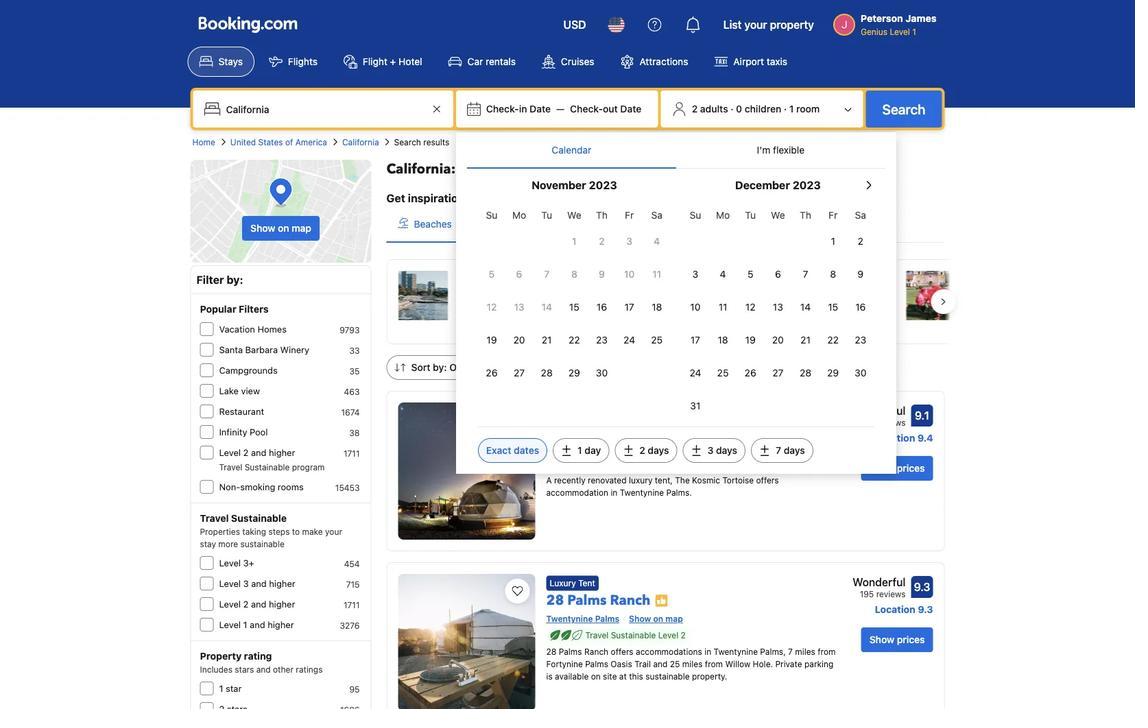 Task type: describe. For each thing, give the bounding box(es) containing it.
14 for the 14 november 2023 'checkbox'
[[542, 301, 552, 313]]

13 for 13 "option"
[[514, 301, 524, 313]]

26 for 26 checkbox
[[745, 367, 756, 379]]

i'm flexible button
[[676, 132, 885, 168]]

25 inside 28 palms ranch offers accommodations in twentynine palms, 7 miles from fortynine palms oasis trail and 25 miles from willow hole. private parking is available on site at this sustainable property.
[[670, 659, 680, 669]]

travel down the luxury tent 28 palms ranch
[[585, 631, 609, 640]]

wonderful for 28 palms ranch
[[853, 576, 906, 589]]

0 horizontal spatial from
[[705, 659, 723, 669]]

america
[[295, 137, 327, 147]]

6 for 6 checkbox
[[775, 268, 781, 280]]

2 level 2 and higher from the top
[[219, 599, 295, 609]]

1 date from the left
[[530, 103, 551, 115]]

29 November 2023 checkbox
[[561, 358, 588, 388]]

states
[[258, 137, 283, 147]]

sustainable inside 28 palms ranch offers accommodations in twentynine palms, 7 miles from fortynine palms oasis trail and 25 miles from willow hole. private parking is available on site at this sustainable property.
[[646, 672, 690, 681]]

2 up 'palms.'
[[681, 459, 686, 469]]

level up tent,
[[658, 459, 678, 469]]

13 for 13 'option'
[[773, 301, 783, 313]]

1 star
[[219, 683, 242, 694]]

1 · from the left
[[731, 103, 734, 115]]

21 November 2023 checkbox
[[533, 325, 561, 355]]

tu for december
[[745, 210, 756, 221]]

outdoors
[[701, 218, 740, 230]]

4 November 2023 checkbox
[[643, 226, 671, 256]]

28 inside option
[[800, 367, 811, 379]]

exact dates
[[486, 445, 539, 456]]

winery
[[280, 345, 309, 355]]

20 for 20 checkbox at left
[[513, 334, 525, 346]]

tab list containing beaches
[[386, 206, 945, 243]]

and down 3+
[[251, 578, 267, 589]]

0 vertical spatial properties
[[511, 160, 580, 179]]

2023 for november 2023
[[589, 179, 617, 192]]

to
[[292, 527, 300, 536]]

31
[[690, 400, 701, 411]]

search results
[[394, 137, 449, 147]]

show prices button for 28 palms ranch
[[861, 628, 933, 652]]

7 inside checkbox
[[803, 268, 808, 280]]

23 December 2023 checkbox
[[847, 325, 874, 355]]

sustainable up trail
[[611, 631, 656, 640]]

california
[[342, 137, 379, 147]]

tortoise inside a recently renovated luxury tent, the kosmic tortoise offers accommodation in twentynine palms.
[[722, 476, 754, 485]]

flights
[[288, 56, 317, 67]]

make
[[302, 527, 323, 536]]

7 November 2023 checkbox
[[533, 259, 561, 289]]

santa
[[219, 345, 243, 355]]

higher up level 1 and higher at the left bottom
[[269, 578, 295, 589]]

properties
[[200, 527, 240, 536]]

parking
[[804, 659, 833, 669]]

8 for "8 december 2023" checkbox
[[830, 268, 836, 280]]

mo for november
[[512, 210, 526, 221]]

of
[[285, 137, 293, 147]]

next
[[512, 192, 535, 205]]

1 1711 from the top
[[344, 449, 360, 458]]

filters
[[239, 303, 269, 315]]

6 for 6 option
[[516, 268, 522, 280]]

is
[[546, 672, 553, 681]]

and inside property rating includes stars and other ratings
[[256, 665, 271, 674]]

smoking
[[240, 482, 275, 492]]

palms down the kosmic tortoise
[[595, 443, 619, 452]]

map for the kosmic tortoise
[[665, 443, 683, 452]]

9 December 2023 checkbox
[[847, 259, 874, 289]]

in inside button
[[517, 218, 524, 230]]

1 vertical spatial miles
[[682, 659, 703, 669]]

wonderful element for 28 palms ranch
[[853, 574, 906, 590]]

0 vertical spatial miles
[[795, 647, 815, 657]]

25 for 25 option
[[651, 334, 663, 346]]

5 December 2023 checkbox
[[737, 259, 764, 289]]

2 down infinity pool
[[243, 447, 249, 458]]

3 down romantic
[[626, 236, 632, 247]]

1 level 2 and higher from the top
[[219, 447, 295, 458]]

15 December 2023 checkbox
[[819, 292, 847, 322]]

14 December 2023 checkbox
[[792, 292, 819, 322]]

for
[[467, 192, 482, 205]]

95
[[349, 684, 360, 694]]

level inside peterson james genius level 1
[[890, 27, 910, 36]]

the kosmic tortoise image
[[398, 403, 535, 540]]

38
[[349, 428, 360, 438]]

1 inside "2 adults · 0 children · 1 room" button
[[789, 103, 794, 115]]

9.4
[[917, 432, 933, 444]]

20 for 20 option
[[772, 334, 784, 346]]

18 November 2023 checkbox
[[643, 292, 671, 322]]

lake
[[219, 386, 239, 396]]

days for 7 days
[[784, 445, 805, 456]]

your inside travel sustainable properties taking steps to make your stay more sustainable
[[325, 527, 342, 536]]

friendly inside 'button'
[[811, 218, 844, 230]]

attractions
[[640, 56, 688, 67]]

3 left 4 option
[[692, 268, 698, 280]]

29 for 29 december 2023 option
[[827, 367, 839, 379]]

oasis
[[611, 659, 632, 669]]

relax inside monterey relax in nature • beaches • family- friendly
[[710, 288, 734, 300]]

pool
[[250, 427, 268, 437]]

higher down level 3 and higher at the left of page
[[269, 599, 295, 609]]

kosmic inside a recently renovated luxury tent, the kosmic tortoise offers accommodation in twentynine palms.
[[692, 476, 720, 485]]

level up accommodations
[[658, 631, 678, 640]]

list your property
[[723, 18, 814, 31]]

by: for filter
[[227, 273, 243, 286]]

car
[[467, 56, 483, 67]]

3+
[[243, 558, 254, 568]]

renovated
[[588, 476, 627, 485]]

days for 2 days
[[648, 445, 669, 456]]

2 adults · 0 children · 1 room button
[[666, 96, 858, 122]]

11 for 11 checkbox
[[653, 268, 661, 280]]

i'm flexible
[[757, 144, 805, 156]]

filter
[[196, 273, 224, 286]]

travel down day
[[585, 459, 609, 469]]

search for search
[[882, 101, 926, 117]]

show on map for 28 palms ranch
[[629, 614, 683, 624]]

level 3+
[[219, 558, 254, 568]]

luxury
[[550, 578, 576, 588]]

map for 28 palms ranch
[[665, 614, 683, 624]]

twentynine palms for the kosmic tortoise
[[546, 443, 619, 452]]

taking
[[242, 527, 266, 536]]

3 down the kosmic tortoise link
[[707, 445, 713, 456]]

15 for 15 december 2023 option
[[828, 301, 838, 313]]

rating
[[244, 650, 272, 662]]

23 November 2023 checkbox
[[588, 325, 616, 355]]

13 December 2023 checkbox
[[764, 292, 792, 322]]

18 for 18 checkbox
[[718, 334, 728, 346]]

7 December 2023 checkbox
[[792, 259, 819, 289]]

14 for '14' option
[[800, 301, 811, 313]]

27 for 27 option
[[514, 367, 525, 379]]

relax in nature
[[490, 218, 555, 230]]

family-friendly
[[779, 218, 844, 230]]

24 December 2023 checkbox
[[682, 358, 709, 388]]

19 November 2023 checkbox
[[478, 325, 505, 355]]

tu for november
[[541, 210, 552, 221]]

calendar
[[552, 144, 591, 156]]

flexible
[[773, 144, 805, 156]]

29 December 2023 checkbox
[[819, 358, 847, 388]]

and inside 28 palms ranch offers accommodations in twentynine palms, 7 miles from fortynine palms oasis trail and 25 miles from willow hole. private parking is available on site at this sustainable property.
[[653, 659, 668, 669]]

family- inside 'button'
[[779, 218, 811, 230]]

palms inside the luxury tent 28 palms ranch
[[567, 591, 607, 610]]

and up 'rating'
[[250, 620, 265, 630]]

peterson
[[861, 13, 903, 24]]

check-in date — check-out date
[[486, 103, 641, 115]]

4 December 2023 checkbox
[[709, 259, 737, 289]]

grid for november
[[478, 202, 671, 388]]

25 November 2023 checkbox
[[643, 325, 671, 355]]

we for november
[[567, 210, 581, 221]]

2 · from the left
[[784, 103, 787, 115]]

25 for '25 december 2023' option
[[717, 367, 729, 379]]

12 for 12 december 2023 checkbox
[[745, 301, 755, 313]]

9 November 2023 checkbox
[[588, 259, 616, 289]]

19 December 2023 checkbox
[[737, 325, 764, 355]]

higher up 'rating'
[[268, 620, 294, 630]]

beaches inside monterey relax in nature • beaches • family- friendly
[[785, 288, 823, 300]]

get inspiration for your next trip
[[386, 192, 556, 205]]

accommodations
[[636, 647, 702, 657]]

california: 20,933 properties found
[[386, 160, 623, 179]]

travel up non-
[[219, 462, 242, 472]]

715
[[346, 580, 360, 589]]

out
[[603, 103, 618, 115]]

non-smoking rooms
[[219, 482, 304, 492]]

level down infinity
[[219, 447, 241, 458]]

9 for "9 december 2023" checkbox at right
[[858, 268, 864, 280]]

rooms
[[278, 482, 304, 492]]

30 for 30 november 2023 option
[[596, 367, 608, 379]]

palms down the luxury tent 28 palms ranch
[[595, 614, 619, 624]]

at
[[619, 672, 627, 681]]

2 date from the left
[[620, 103, 641, 115]]

15 November 2023 checkbox
[[561, 292, 588, 322]]

7 right "3 days"
[[776, 445, 781, 456]]

18 December 2023 checkbox
[[709, 325, 737, 355]]

sa for december 2023
[[855, 210, 866, 221]]

twentynine inside 28 palms ranch offers accommodations in twentynine palms, 7 miles from fortynine palms oasis trail and 25 miles from willow hole. private parking is available on site at this sustainable property.
[[714, 647, 758, 657]]

our
[[449, 362, 466, 373]]

11 December 2023 checkbox
[[709, 292, 737, 322]]

sustainable up the luxury
[[611, 459, 656, 469]]

15 for "15" checkbox at top
[[569, 301, 579, 313]]

13 November 2023 checkbox
[[505, 292, 533, 322]]

16 December 2023 checkbox
[[847, 292, 874, 322]]

offers inside a recently renovated luxury tent, the kosmic tortoise offers accommodation in twentynine palms.
[[756, 476, 779, 485]]

1403
[[458, 308, 478, 318]]

2 up accommodations
[[681, 631, 686, 640]]

car rentals
[[467, 56, 516, 67]]

san
[[458, 273, 479, 286]]

level 1 and higher
[[219, 620, 294, 630]]

26 November 2023 checkbox
[[478, 358, 505, 388]]

22 December 2023 checkbox
[[819, 325, 847, 355]]

9 for 9 november 2023 option in the right of the page
[[599, 268, 605, 280]]

by: for sort
[[433, 362, 447, 373]]

restaurant
[[219, 406, 264, 417]]

20,933
[[459, 160, 507, 179]]

30 November 2023 checkbox
[[588, 358, 616, 388]]

genius
[[861, 27, 887, 36]]

ranch inside the luxury tent 28 palms ranch
[[610, 591, 650, 610]]

family- inside monterey relax in nature • beaches • family- friendly
[[832, 288, 865, 300]]

level up level 1 and higher at the left bottom
[[219, 599, 241, 609]]

monterey image
[[649, 271, 699, 320]]

10 for 10 checkbox at the right top of the page
[[690, 301, 701, 313]]

5 for 5 november 2023 checkbox at the left of page
[[489, 268, 495, 280]]

7 days
[[776, 445, 805, 456]]

195
[[860, 589, 874, 599]]

0 vertical spatial 9.3
[[914, 581, 930, 594]]

fr for november 2023
[[625, 210, 634, 221]]

0 vertical spatial from
[[818, 647, 836, 657]]

palms,
[[760, 647, 786, 657]]

30 December 2023 checkbox
[[847, 358, 874, 388]]

and up travel sustainable program
[[251, 447, 266, 458]]

travel inside travel sustainable properties taking steps to make your stay more sustainable
[[200, 513, 229, 524]]

in inside 28 palms ranch offers accommodations in twentynine palms, 7 miles from fortynine palms oasis trail and 25 miles from willow hole. private parking is available on site at this sustainable property.
[[704, 647, 711, 657]]

november 2023
[[532, 179, 617, 192]]

3 December 2023 checkbox
[[682, 259, 709, 289]]

1 inside 1 december 2023 option
[[831, 236, 835, 247]]

su for november
[[486, 210, 497, 221]]

days for 3 days
[[716, 445, 737, 456]]

2 horizontal spatial your
[[744, 18, 767, 31]]

22 for 22 checkbox
[[569, 334, 580, 346]]

program
[[292, 462, 325, 472]]

palms up fortynine
[[559, 647, 582, 657]]

in left —
[[519, 103, 527, 115]]

3276
[[340, 621, 360, 630]]

accommodation
[[546, 488, 608, 498]]

28 inside the luxury tent 28 palms ranch
[[546, 591, 564, 610]]

grid for december
[[682, 202, 874, 421]]

16 for 16 checkbox
[[855, 301, 866, 313]]

sustainable up non-smoking rooms
[[245, 462, 290, 472]]

nature inside the relax in nature button
[[527, 218, 555, 230]]

day
[[585, 445, 601, 456]]

reviews for 28 palms ranch
[[876, 589, 906, 599]]

1 inside 1 november 2023 option
[[572, 236, 576, 247]]

twentynine up recently
[[546, 443, 593, 452]]

1 • from the left
[[778, 288, 782, 300]]

steps
[[268, 527, 290, 536]]

3 down 3+
[[243, 578, 249, 589]]

available
[[555, 672, 589, 681]]

diego
[[481, 273, 512, 286]]

0 horizontal spatial 4
[[654, 236, 660, 247]]

flight
[[363, 56, 387, 67]]

21 December 2023 checkbox
[[792, 325, 819, 355]]

flights link
[[257, 47, 329, 77]]

29 for 29 checkbox at the bottom of page
[[568, 367, 580, 379]]

2 inside "checkbox"
[[858, 236, 863, 247]]

twentynine down luxury
[[546, 614, 593, 624]]

2 inside button
[[692, 103, 698, 115]]

92
[[864, 418, 874, 427]]

get
[[386, 192, 405, 205]]

2 up the luxury
[[639, 445, 645, 456]]

1 December 2023 checkbox
[[819, 226, 847, 256]]

star
[[226, 683, 242, 694]]

on inside 28 palms ranch offers accommodations in twentynine palms, 7 miles from fortynine palms oasis trail and 25 miles from willow hole. private parking is available on site at this sustainable property.
[[591, 672, 601, 681]]

beaches inside button
[[414, 218, 452, 230]]

wonderful 92 reviews
[[853, 404, 906, 427]]

10 December 2023 checkbox
[[682, 292, 709, 322]]

1 vertical spatial 9.3
[[918, 604, 933, 615]]

1 up 'rating'
[[243, 620, 247, 630]]

luxury
[[629, 476, 653, 485]]

1 November 2023 checkbox
[[561, 226, 588, 256]]

9793
[[340, 325, 360, 335]]

0 vertical spatial kosmic
[[574, 419, 622, 438]]

th for november 2023
[[596, 210, 608, 221]]

travel sustainable level 2 for 28 palms ranch
[[585, 631, 686, 640]]

results
[[423, 137, 449, 147]]



Task type: vqa. For each thing, say whether or not it's contained in the screenshot.


Task type: locate. For each thing, give the bounding box(es) containing it.
10 November 2023 checkbox
[[616, 259, 643, 289]]

palms.
[[666, 488, 692, 498]]

29 inside checkbox
[[568, 367, 580, 379]]

2 16 from the left
[[855, 301, 866, 313]]

0 vertical spatial by:
[[227, 273, 243, 286]]

1 horizontal spatial relax
[[710, 288, 734, 300]]

show prices down location 9.4
[[869, 463, 925, 474]]

24 right 23 option
[[624, 334, 635, 346]]

offers inside 28 palms ranch offers accommodations in twentynine palms, 7 miles from fortynine palms oasis trail and 25 miles from willow hole. private parking is available on site at this sustainable property.
[[611, 647, 633, 657]]

1 grid from the left
[[478, 202, 671, 388]]

united
[[230, 137, 256, 147]]

18 inside 18 checkbox
[[718, 334, 728, 346]]

21 right 20 checkbox at left
[[542, 334, 552, 346]]

vacation
[[219, 324, 255, 334]]

1 vertical spatial from
[[705, 659, 723, 669]]

20 inside 20 checkbox
[[513, 334, 525, 346]]

this property is part of our preferred partner program. it's committed to providing excellent service and good value. it'll pay us a higher commission if you make a booking. image
[[655, 594, 668, 608], [655, 594, 668, 608]]

main content containing california: 20,933 properties found
[[375, 160, 1135, 709]]

1 vertical spatial friendly
[[710, 302, 743, 313]]

1 horizontal spatial 17
[[691, 334, 700, 346]]

5
[[489, 268, 495, 280], [748, 268, 753, 280]]

2 down romantic
[[599, 236, 605, 247]]

2 20 from the left
[[772, 334, 784, 346]]

family- left 1 december 2023 option
[[779, 218, 811, 230]]

0 horizontal spatial 27
[[514, 367, 525, 379]]

1 horizontal spatial 6
[[775, 268, 781, 280]]

sa up 4 option
[[651, 210, 662, 221]]

in inside monterey relax in nature • beaches • family- friendly
[[736, 288, 744, 300]]

2 sa from the left
[[855, 210, 866, 221]]

12
[[487, 301, 497, 313], [745, 301, 755, 313]]

level 3 and higher
[[219, 578, 295, 589]]

2 horizontal spatial 25
[[717, 367, 729, 379]]

search for search results
[[394, 137, 421, 147]]

16 inside 16 november 2023 checkbox
[[597, 301, 607, 313]]

su for december
[[690, 210, 701, 221]]

level down level 3+
[[219, 578, 241, 589]]

2 wonderful element from the top
[[853, 574, 906, 590]]

10 right 9 november 2023 option in the right of the page
[[624, 268, 634, 280]]

mo for december
[[716, 210, 730, 221]]

11 inside checkbox
[[719, 301, 727, 313]]

properties up trip
[[511, 160, 580, 179]]

1 vertical spatial tab list
[[386, 206, 945, 243]]

1 horizontal spatial ranch
[[610, 591, 650, 610]]

13 right 12 december 2023 checkbox
[[773, 301, 783, 313]]

1 vertical spatial kosmic
[[692, 476, 720, 485]]

1 14 from the left
[[542, 301, 552, 313]]

2
[[692, 103, 698, 115], [599, 236, 605, 247], [858, 236, 863, 247], [639, 445, 645, 456], [243, 447, 249, 458], [681, 459, 686, 469], [243, 599, 249, 609], [681, 631, 686, 640]]

1 horizontal spatial th
[[800, 210, 811, 221]]

1 horizontal spatial 13
[[773, 301, 783, 313]]

cruises
[[561, 56, 594, 67]]

1 horizontal spatial days
[[716, 445, 737, 456]]

your right make
[[325, 527, 342, 536]]

8 for 8 november 2023 option
[[571, 268, 577, 280]]

2 19 from the left
[[745, 334, 756, 346]]

24 left '25 december 2023' option
[[690, 367, 701, 379]]

24 November 2023 checkbox
[[616, 325, 643, 355]]

2 2023 from the left
[[793, 179, 821, 192]]

1 horizontal spatial by:
[[433, 362, 447, 373]]

14 November 2023 checkbox
[[533, 292, 561, 322]]

mo
[[512, 210, 526, 221], [716, 210, 730, 221]]

1 horizontal spatial 9
[[858, 268, 864, 280]]

show inside button
[[250, 223, 275, 234]]

sustainable inside travel sustainable properties taking steps to make your stay more sustainable
[[240, 539, 285, 549]]

room
[[796, 103, 820, 115]]

19 for 19 "option"
[[487, 334, 497, 346]]

13 inside 13 'option'
[[773, 301, 783, 313]]

2 5 from the left
[[748, 268, 753, 280]]

1 down 'family-friendly'
[[831, 236, 835, 247]]

2 15 from the left
[[828, 301, 838, 313]]

your account menu peterson james genius level 1 element
[[833, 6, 942, 38]]

1 horizontal spatial ·
[[784, 103, 787, 115]]

2 check- from the left
[[570, 103, 603, 115]]

15 inside "15" checkbox
[[569, 301, 579, 313]]

location down wonderful 195 reviews
[[875, 604, 915, 615]]

21 inside checkbox
[[800, 334, 811, 346]]

2 days from the left
[[716, 445, 737, 456]]

1 horizontal spatial nature
[[747, 288, 775, 300]]

family- right '14' option
[[832, 288, 865, 300]]

mo down 'next' at top left
[[512, 210, 526, 221]]

9 right "8 december 2023" checkbox
[[858, 268, 864, 280]]

3 November 2023 checkbox
[[616, 226, 643, 256]]

5 inside checkbox
[[489, 268, 495, 280]]

14 right 13 "option"
[[542, 301, 552, 313]]

sustainable inside travel sustainable properties taking steps to make your stay more sustainable
[[231, 513, 287, 524]]

1 mo from the left
[[512, 210, 526, 221]]

16 inside 16 checkbox
[[855, 301, 866, 313]]

1 vertical spatial 24
[[690, 367, 701, 379]]

22 for 22 option on the right
[[827, 334, 839, 346]]

wonderful element for the kosmic tortoise
[[853, 403, 906, 419]]

prices
[[897, 463, 925, 474], [897, 634, 925, 645]]

1 wonderful element from the top
[[853, 403, 906, 419]]

0 vertical spatial prices
[[897, 463, 925, 474]]

18 inside '18 november 2023' checkbox
[[652, 301, 662, 313]]

2 29 from the left
[[827, 367, 839, 379]]

2 days
[[639, 445, 669, 456]]

twentynine palms down the kosmic tortoise
[[546, 443, 619, 452]]

23 inside option
[[596, 334, 608, 346]]

2 8 from the left
[[830, 268, 836, 280]]

san diego
[[458, 273, 512, 286]]

2 November 2023 checkbox
[[588, 226, 616, 256]]

2 • from the left
[[825, 288, 830, 300]]

2 12 from the left
[[745, 301, 755, 313]]

1 13 from the left
[[514, 301, 524, 313]]

days
[[648, 445, 669, 456], [716, 445, 737, 456], [784, 445, 805, 456]]

1 vertical spatial prices
[[897, 634, 925, 645]]

show on map for the kosmic tortoise
[[629, 443, 683, 452]]

1711 down 715
[[344, 600, 360, 610]]

• left '14' option
[[778, 288, 782, 300]]

0 vertical spatial level 2 and higher
[[219, 447, 295, 458]]

monterey
[[710, 273, 760, 286]]

7 right 6 option
[[544, 268, 549, 280]]

0 vertical spatial travel sustainable level 2
[[585, 459, 686, 469]]

22 November 2023 checkbox
[[561, 325, 588, 355]]

23 right 22 checkbox
[[596, 334, 608, 346]]

0 vertical spatial 10
[[624, 268, 634, 280]]

1 30 from the left
[[596, 367, 608, 379]]

1 horizontal spatial 26
[[745, 367, 756, 379]]

1 9 from the left
[[599, 268, 605, 280]]

level down peterson at the top
[[890, 27, 910, 36]]

24 for 24 checkbox at right
[[624, 334, 635, 346]]

2 inside checkbox
[[599, 236, 605, 247]]

28 down luxury
[[546, 591, 564, 610]]

10 for 10 checkbox
[[624, 268, 634, 280]]

+
[[390, 56, 396, 67]]

by: right filter
[[227, 273, 243, 286]]

24
[[624, 334, 635, 346], [690, 367, 701, 379]]

1 vertical spatial properties
[[480, 308, 520, 318]]

5 inside option
[[748, 268, 753, 280]]

2 22 from the left
[[827, 334, 839, 346]]

26 right 'top'
[[486, 367, 498, 379]]

28 palms ranch image
[[398, 574, 535, 709]]

0 horizontal spatial 29
[[568, 367, 580, 379]]

show prices for 28 palms ranch
[[869, 634, 925, 645]]

location for the kosmic tortoise
[[875, 432, 915, 444]]

30 right 29 december 2023 option
[[855, 367, 866, 379]]

2 wonderful from the top
[[853, 576, 906, 589]]

9 inside option
[[599, 268, 605, 280]]

1 vertical spatial the
[[675, 476, 690, 485]]

date right out
[[620, 103, 641, 115]]

2 we from the left
[[771, 210, 785, 221]]

2 December 2023 checkbox
[[847, 226, 874, 256]]

0 horizontal spatial 21
[[542, 334, 552, 346]]

11
[[653, 268, 661, 280], [719, 301, 727, 313]]

25 December 2023 checkbox
[[709, 358, 737, 388]]

friendly inside monterey relax in nature • beaches • family- friendly
[[710, 302, 743, 313]]

check- down rentals
[[486, 103, 519, 115]]

463
[[344, 387, 360, 396]]

calendar button
[[467, 132, 676, 168]]

0 vertical spatial tab list
[[467, 132, 885, 169]]

the inside a recently renovated luxury tent, the kosmic tortoise offers accommodation in twentynine palms.
[[675, 476, 690, 485]]

15 inside 15 december 2023 option
[[828, 301, 838, 313]]

1 days from the left
[[648, 445, 669, 456]]

2 mo from the left
[[716, 210, 730, 221]]

location
[[875, 432, 915, 444], [875, 604, 915, 615]]

property rating includes stars and other ratings
[[200, 650, 323, 674]]

29 inside option
[[827, 367, 839, 379]]

16
[[597, 301, 607, 313], [855, 301, 866, 313]]

9.3
[[914, 581, 930, 594], [918, 604, 933, 615]]

20 inside 20 option
[[772, 334, 784, 346]]

miles up the parking
[[795, 647, 815, 657]]

2 vertical spatial 25
[[670, 659, 680, 669]]

tent
[[578, 578, 595, 588]]

on
[[278, 223, 289, 234], [653, 443, 663, 452], [653, 614, 663, 624], [591, 672, 601, 681]]

1 23 from the left
[[596, 334, 608, 346]]

19 inside 19 "option"
[[487, 334, 497, 346]]

8 inside checkbox
[[830, 268, 836, 280]]

14 inside 'checkbox'
[[542, 301, 552, 313]]

1 horizontal spatial family-
[[832, 288, 865, 300]]

0 horizontal spatial by:
[[227, 273, 243, 286]]

6 November 2023 checkbox
[[505, 259, 533, 289]]

reviews inside wonderful 92 reviews
[[876, 418, 906, 427]]

2 26 from the left
[[745, 367, 756, 379]]

show prices button
[[861, 456, 933, 481], [861, 628, 933, 652]]

twentynine
[[546, 443, 593, 452], [620, 488, 664, 498], [546, 614, 593, 624], [714, 647, 758, 657]]

1 horizontal spatial offers
[[756, 476, 779, 485]]

0 horizontal spatial 16
[[597, 301, 607, 313]]

19
[[487, 334, 497, 346], [745, 334, 756, 346]]

6 December 2023 checkbox
[[764, 259, 792, 289]]

• right '14' option
[[825, 288, 830, 300]]

4 right 3 checkbox
[[654, 236, 660, 247]]

16 November 2023 checkbox
[[588, 292, 616, 322]]

1 su from the left
[[486, 210, 497, 221]]

9 inside checkbox
[[858, 268, 864, 280]]

26 inside '26 november 2023' option
[[486, 367, 498, 379]]

27 for 27 checkbox
[[772, 367, 783, 379]]

0 horizontal spatial days
[[648, 445, 669, 456]]

19 inside 19 checkbox
[[745, 334, 756, 346]]

1 th from the left
[[596, 210, 608, 221]]

1 16 from the left
[[597, 301, 607, 313]]

reviews up the location 9.3
[[876, 589, 906, 599]]

sa up 2 december 2023 "checkbox"
[[855, 210, 866, 221]]

1403 properties
[[458, 308, 520, 318]]

28 up fortynine
[[546, 647, 556, 657]]

20
[[513, 334, 525, 346], [772, 334, 784, 346]]

nature
[[527, 218, 555, 230], [747, 288, 775, 300]]

travel sustainable level 2 up the luxury
[[585, 459, 686, 469]]

17 left 18 checkbox
[[691, 334, 700, 346]]

2 adults · 0 children · 1 room
[[692, 103, 820, 115]]

0 horizontal spatial beaches
[[414, 218, 452, 230]]

1 vertical spatial map
[[665, 443, 683, 452]]

friendly left 2 december 2023 "checkbox"
[[811, 218, 844, 230]]

17 November 2023 checkbox
[[616, 292, 643, 322]]

1 horizontal spatial we
[[771, 210, 785, 221]]

0 horizontal spatial your
[[325, 527, 342, 536]]

1 vertical spatial sustainable
[[646, 672, 690, 681]]

1 wonderful from the top
[[853, 404, 906, 417]]

1 26 from the left
[[486, 367, 498, 379]]

Where are you going? field
[[220, 97, 429, 121]]

0 vertical spatial map
[[292, 223, 311, 234]]

11 for 11 checkbox
[[719, 301, 727, 313]]

inspiration
[[408, 192, 465, 205]]

8 December 2023 checkbox
[[819, 259, 847, 289]]

santa barbara image
[[906, 271, 955, 320]]

prices down the location 9.3
[[897, 634, 925, 645]]

18 for '18 november 2023' checkbox
[[652, 301, 662, 313]]

0 vertical spatial the
[[546, 419, 571, 438]]

23 inside checkbox
[[855, 334, 866, 346]]

1 down james
[[912, 27, 916, 36]]

1 8 from the left
[[571, 268, 577, 280]]

1 2023 from the left
[[589, 179, 617, 192]]

5 November 2023 checkbox
[[478, 259, 505, 289]]

1 show prices from the top
[[869, 463, 925, 474]]

31 December 2023 checkbox
[[682, 391, 709, 421]]

travel sustainable level 2 up trail
[[585, 631, 686, 640]]

level left 3+
[[219, 558, 241, 568]]

· right children
[[784, 103, 787, 115]]

1 12 from the left
[[487, 301, 497, 313]]

region containing san diego
[[375, 254, 1135, 350]]

2 9 from the left
[[858, 268, 864, 280]]

1 vertical spatial your
[[485, 192, 509, 205]]

7 inside 28 palms ranch offers accommodations in twentynine palms, 7 miles from fortynine palms oasis trail and 25 miles from willow hole. private parking is available on site at this sustainable property.
[[788, 647, 793, 657]]

20 November 2023 checkbox
[[505, 325, 533, 355]]

0 horizontal spatial nature
[[527, 218, 555, 230]]

0 horizontal spatial the
[[546, 419, 571, 438]]

1 22 from the left
[[569, 334, 580, 346]]

23 for 23 option
[[596, 334, 608, 346]]

1 15 from the left
[[569, 301, 579, 313]]

1 20 from the left
[[513, 334, 525, 346]]

relax
[[490, 218, 514, 230], [710, 288, 734, 300]]

we for december
[[771, 210, 785, 221]]

27 inside option
[[514, 367, 525, 379]]

nature inside monterey relax in nature • beaches • family- friendly
[[747, 288, 775, 300]]

1 horizontal spatial sa
[[855, 210, 866, 221]]

2 grid from the left
[[682, 202, 874, 421]]

1 we from the left
[[567, 210, 581, 221]]

10 inside checkbox
[[624, 268, 634, 280]]

21 for 21 november 2023 checkbox
[[542, 334, 552, 346]]

8 inside option
[[571, 268, 577, 280]]

2 27 from the left
[[772, 367, 783, 379]]

2 up level 1 and higher at the left bottom
[[243, 599, 249, 609]]

2 30 from the left
[[855, 367, 866, 379]]

wonderful for the kosmic tortoise
[[853, 404, 906, 417]]

20 December 2023 checkbox
[[764, 325, 792, 355]]

twentynine inside a recently renovated luxury tent, the kosmic tortoise offers accommodation in twentynine palms.
[[620, 488, 664, 498]]

romantic
[[594, 218, 635, 230]]

1 twentynine palms from the top
[[546, 443, 619, 452]]

1 6 from the left
[[516, 268, 522, 280]]

1 horizontal spatial date
[[620, 103, 641, 115]]

beaches button
[[386, 206, 463, 242]]

monterey relax in nature • beaches • family- friendly
[[710, 273, 865, 313]]

0 horizontal spatial friendly
[[710, 302, 743, 313]]

james
[[905, 13, 936, 24]]

2 travel sustainable level 2 from the top
[[585, 631, 686, 640]]

6 inside option
[[516, 268, 522, 280]]

sa for november 2023
[[651, 210, 662, 221]]

location for 28 palms ranch
[[875, 604, 915, 615]]

th for december 2023
[[800, 210, 811, 221]]

11 November 2023 checkbox
[[643, 259, 671, 289]]

0 horizontal spatial 2023
[[589, 179, 617, 192]]

18
[[652, 301, 662, 313], [718, 334, 728, 346]]

21 inside checkbox
[[542, 334, 552, 346]]

0 vertical spatial family-
[[779, 218, 811, 230]]

7 up private
[[788, 647, 793, 657]]

7
[[544, 268, 549, 280], [803, 268, 808, 280], [776, 445, 781, 456], [788, 647, 793, 657]]

17 December 2023 checkbox
[[682, 325, 709, 355]]

·
[[731, 103, 734, 115], [784, 103, 787, 115]]

17 for 17 december 2023 option
[[691, 334, 700, 346]]

0 horizontal spatial 11
[[653, 268, 661, 280]]

2 su from the left
[[690, 210, 701, 221]]

main content
[[375, 160, 1135, 709]]

1711
[[344, 449, 360, 458], [344, 600, 360, 610]]

5 right 4 option
[[748, 268, 753, 280]]

trail
[[634, 659, 651, 669]]

level up property
[[219, 620, 241, 630]]

miles up property.
[[682, 659, 703, 669]]

1 29 from the left
[[568, 367, 580, 379]]

1 horizontal spatial tortoise
[[722, 476, 754, 485]]

2 13 from the left
[[773, 301, 783, 313]]

san diego image
[[398, 271, 447, 320]]

on inside button
[[278, 223, 289, 234]]

map inside button
[[292, 223, 311, 234]]

0 horizontal spatial ranch
[[584, 647, 608, 657]]

twentynine palms for 28 palms ranch
[[546, 614, 619, 624]]

reviews
[[876, 418, 906, 427], [876, 589, 906, 599]]

17 for 17 november 2023 option in the top of the page
[[624, 301, 634, 313]]

popular
[[200, 303, 236, 315]]

tab list containing calendar
[[467, 132, 885, 169]]

1 vertical spatial 25
[[717, 367, 729, 379]]

0 horizontal spatial 19
[[487, 334, 497, 346]]

13 inside 13 "option"
[[514, 301, 524, 313]]

stay
[[200, 539, 216, 549]]

0 horizontal spatial tortoise
[[625, 419, 678, 438]]

1 left day
[[578, 445, 582, 456]]

21 for 21 checkbox
[[800, 334, 811, 346]]

0 horizontal spatial 24
[[624, 334, 635, 346]]

28 December 2023 checkbox
[[792, 358, 819, 388]]

12 December 2023 checkbox
[[737, 292, 764, 322]]

2 right 1 december 2023 option
[[858, 236, 863, 247]]

wonderful up 195
[[853, 576, 906, 589]]

19 down '1403 properties'
[[487, 334, 497, 346]]

22 inside option
[[827, 334, 839, 346]]

2 23 from the left
[[855, 334, 866, 346]]

15 right '14' option
[[828, 301, 838, 313]]

usd
[[563, 18, 586, 31]]

relax in nature button
[[463, 206, 566, 242]]

2 show prices button from the top
[[861, 628, 933, 652]]

dates
[[514, 445, 539, 456]]

0 horizontal spatial 10
[[624, 268, 634, 280]]

2 left the adults
[[692, 103, 698, 115]]

kosmic
[[574, 419, 622, 438], [692, 476, 720, 485]]

list your property link
[[715, 8, 822, 41]]

12 for 12 november 2023 checkbox
[[487, 301, 497, 313]]

your right the list
[[744, 18, 767, 31]]

27 right 26 checkbox
[[772, 367, 783, 379]]

2023 for december 2023
[[793, 179, 821, 192]]

airport taxis
[[733, 56, 787, 67]]

6 inside checkbox
[[775, 268, 781, 280]]

1 travel sustainable level 2 from the top
[[585, 459, 686, 469]]

fr up 3 checkbox
[[625, 210, 634, 221]]

1 horizontal spatial 5
[[748, 268, 753, 280]]

1 vertical spatial 11
[[719, 301, 727, 313]]

1 vertical spatial wonderful
[[853, 576, 906, 589]]

2 twentynine palms from the top
[[546, 614, 619, 624]]

26 December 2023 checkbox
[[737, 358, 764, 388]]

24 for 24 december 2023 checkbox
[[690, 367, 701, 379]]

0 vertical spatial wonderful
[[853, 404, 906, 417]]

scored 9.3 element
[[911, 576, 933, 598]]

booking.com image
[[199, 16, 297, 33]]

in down 'next' at top left
[[517, 218, 524, 230]]

2 6 from the left
[[775, 268, 781, 280]]

1 vertical spatial ranch
[[584, 647, 608, 657]]

1 vertical spatial 4
[[720, 268, 726, 280]]

28 inside 28 palms ranch offers accommodations in twentynine palms, 7 miles from fortynine palms oasis trail and 25 miles from willow hole. private parking is available on site at this sustainable property.
[[546, 647, 556, 657]]

0 horizontal spatial check-
[[486, 103, 519, 115]]

7 inside option
[[544, 268, 549, 280]]

0 horizontal spatial fr
[[625, 210, 634, 221]]

2023
[[589, 179, 617, 192], [793, 179, 821, 192]]

2 show prices from the top
[[869, 634, 925, 645]]

search inside search button
[[882, 101, 926, 117]]

twentynine down the luxury
[[620, 488, 664, 498]]

8 right 7 checkbox
[[830, 268, 836, 280]]

level 2 and higher down level 3 and higher at the left of page
[[219, 599, 295, 609]]

ranch inside 28 palms ranch offers accommodations in twentynine palms, 7 miles from fortynine palms oasis trail and 25 miles from willow hole. private parking is available on site at this sustainable property.
[[584, 647, 608, 657]]

romantic button
[[566, 206, 646, 242]]

29 right the 28 option
[[827, 367, 839, 379]]

22 right 21 checkbox
[[827, 334, 839, 346]]

region
[[375, 254, 1135, 350]]

1 horizontal spatial 18
[[718, 334, 728, 346]]

2 1711 from the top
[[344, 600, 360, 610]]

in inside a recently renovated luxury tent, the kosmic tortoise offers accommodation in twentynine palms.
[[611, 488, 617, 498]]

9.1
[[915, 409, 929, 422]]

1 vertical spatial show prices
[[869, 634, 925, 645]]

21 right 20 option
[[800, 334, 811, 346]]

1 horizontal spatial 8
[[830, 268, 836, 280]]

1 sa from the left
[[651, 210, 662, 221]]

show prices button for the kosmic tortoise
[[861, 456, 933, 481]]

4
[[654, 236, 660, 247], [720, 268, 726, 280]]

prices for the kosmic tortoise
[[897, 463, 925, 474]]

1 vertical spatial family-
[[832, 288, 865, 300]]

27 right picks
[[514, 367, 525, 379]]

2 14 from the left
[[800, 301, 811, 313]]

show prices down the location 9.3
[[869, 634, 925, 645]]

1 5 from the left
[[489, 268, 495, 280]]

0 vertical spatial 24
[[624, 334, 635, 346]]

26 for '26 november 2023' option
[[486, 367, 498, 379]]

1 vertical spatial 10
[[690, 301, 701, 313]]

palms down 'tent'
[[567, 591, 607, 610]]

2 21 from the left
[[800, 334, 811, 346]]

show on map button
[[242, 216, 320, 241]]

1 horizontal spatial tu
[[745, 210, 756, 221]]

the up 'palms.'
[[675, 476, 690, 485]]

beaches
[[414, 218, 452, 230], [785, 288, 823, 300]]

show on map inside button
[[250, 223, 311, 234]]

2 prices from the top
[[897, 634, 925, 645]]

1 inside peterson james genius level 1
[[912, 27, 916, 36]]

a recently renovated luxury tent, the kosmic tortoise offers accommodation in twentynine palms.
[[546, 476, 779, 498]]

1 19 from the left
[[487, 334, 497, 346]]

1 horizontal spatial 16
[[855, 301, 866, 313]]

travel sustainable level 2 for the kosmic tortoise
[[585, 459, 686, 469]]

rentals
[[486, 56, 516, 67]]

california link
[[342, 136, 379, 148]]

relax inside button
[[490, 218, 514, 230]]

november
[[532, 179, 586, 192]]

1 fr from the left
[[625, 210, 634, 221]]

grid
[[478, 202, 671, 388], [682, 202, 874, 421]]

1 horizontal spatial 29
[[827, 367, 839, 379]]

23 for 23 checkbox
[[855, 334, 866, 346]]

25 inside option
[[717, 367, 729, 379]]

1 vertical spatial beaches
[[785, 288, 823, 300]]

3 days
[[707, 445, 737, 456]]

sustainable up taking
[[231, 513, 287, 524]]

1 tu from the left
[[541, 210, 552, 221]]

infinity
[[219, 427, 247, 437]]

0 horizontal spatial date
[[530, 103, 551, 115]]

by: inside main content
[[433, 362, 447, 373]]

5 for 5 option
[[748, 268, 753, 280]]

reviews up location 9.4
[[876, 418, 906, 427]]

prices for 28 palms ranch
[[897, 634, 925, 645]]

1 horizontal spatial beaches
[[785, 288, 823, 300]]

1 check- from the left
[[486, 103, 519, 115]]

0 vertical spatial 25
[[651, 334, 663, 346]]

25 inside option
[[651, 334, 663, 346]]

1 horizontal spatial friendly
[[811, 218, 844, 230]]

12 right 11 checkbox
[[745, 301, 755, 313]]

2 vertical spatial map
[[665, 614, 683, 624]]

fr for december 2023
[[829, 210, 837, 221]]

1 location from the top
[[875, 432, 915, 444]]

great outdoors
[[674, 218, 740, 230]]

1 horizontal spatial 14
[[800, 301, 811, 313]]

1 prices from the top
[[897, 463, 925, 474]]

11 right 10 checkbox
[[653, 268, 661, 280]]

· left 0
[[731, 103, 734, 115]]

14 inside option
[[800, 301, 811, 313]]

16 right 15 december 2023 option
[[855, 301, 866, 313]]

1 horizontal spatial your
[[485, 192, 509, 205]]

vacation homes
[[219, 324, 287, 334]]

3 days from the left
[[784, 445, 805, 456]]

2 reviews from the top
[[876, 589, 906, 599]]

check- right —
[[570, 103, 603, 115]]

wonderful element up location 9.4
[[853, 403, 906, 419]]

19 right 18 checkbox
[[745, 334, 756, 346]]

tab list
[[467, 132, 885, 169], [386, 206, 945, 243]]

9.3 up the location 9.3
[[914, 581, 930, 594]]

wonderful element
[[853, 403, 906, 419], [853, 574, 906, 590]]

show prices for the kosmic tortoise
[[869, 463, 925, 474]]

search
[[882, 101, 926, 117], [394, 137, 421, 147]]

1 reviews from the top
[[876, 418, 906, 427]]

21
[[542, 334, 552, 346], [800, 334, 811, 346]]

family-
[[779, 218, 811, 230], [832, 288, 865, 300]]

1 horizontal spatial check-
[[570, 103, 603, 115]]

2 location from the top
[[875, 604, 915, 615]]

tu down trip
[[541, 210, 552, 221]]

19 for 19 checkbox
[[745, 334, 756, 346]]

11 inside checkbox
[[653, 268, 661, 280]]

we
[[567, 210, 581, 221], [771, 210, 785, 221]]

10 inside checkbox
[[690, 301, 701, 313]]

2 fr from the left
[[829, 210, 837, 221]]

16 for 16 november 2023 checkbox
[[597, 301, 607, 313]]

8 November 2023 checkbox
[[561, 259, 588, 289]]

30 right 29 checkbox at the bottom of page
[[596, 367, 608, 379]]

location 9.4
[[875, 432, 933, 444]]

palms up site
[[585, 659, 608, 669]]

search results updated. california: 20,933 properties found. element
[[386, 160, 945, 179]]

1 horizontal spatial 22
[[827, 334, 839, 346]]

tortoise down "3 days"
[[722, 476, 754, 485]]

home link
[[192, 136, 215, 148]]

1 vertical spatial nature
[[747, 288, 775, 300]]

26 inside 26 checkbox
[[745, 367, 756, 379]]

1 27 from the left
[[514, 367, 525, 379]]

23 right 22 option on the right
[[855, 334, 866, 346]]

0 horizontal spatial tu
[[541, 210, 552, 221]]

27 November 2023 checkbox
[[505, 358, 533, 388]]

6 right the diego
[[516, 268, 522, 280]]

27 December 2023 checkbox
[[764, 358, 792, 388]]

check-out date button
[[565, 97, 647, 121]]

the kosmic tortoise
[[546, 419, 678, 438]]

27 inside checkbox
[[772, 367, 783, 379]]

30 for "30 december 2023" option
[[855, 367, 866, 379]]

property
[[770, 18, 814, 31]]

reviews for the kosmic tortoise
[[876, 418, 906, 427]]

13
[[514, 301, 524, 313], [773, 301, 783, 313]]

0 vertical spatial show on map
[[250, 223, 311, 234]]

22 inside checkbox
[[569, 334, 580, 346]]

1 horizontal spatial fr
[[829, 210, 837, 221]]

scored 9.1 element
[[911, 405, 933, 427]]

28 November 2023 checkbox
[[533, 358, 561, 388]]

0 vertical spatial friendly
[[811, 218, 844, 230]]

0 horizontal spatial 9
[[599, 268, 605, 280]]

1 left 2 november 2023 checkbox
[[572, 236, 576, 247]]

higher up travel sustainable program
[[269, 447, 295, 458]]

12 November 2023 checkbox
[[478, 292, 505, 322]]

17 right 16 november 2023 checkbox
[[624, 301, 634, 313]]

1 left star
[[219, 683, 223, 694]]

and down level 3 and higher at the left of page
[[251, 599, 266, 609]]

1 show prices button from the top
[[861, 456, 933, 481]]

family-friendly button
[[751, 206, 855, 242]]

2 th from the left
[[800, 210, 811, 221]]

willow
[[725, 659, 750, 669]]

1 horizontal spatial grid
[[682, 202, 874, 421]]

28 left 29 december 2023 option
[[800, 367, 811, 379]]

0 vertical spatial reviews
[[876, 418, 906, 427]]

show prices
[[869, 463, 925, 474], [869, 634, 925, 645]]

reviews inside wonderful 195 reviews
[[876, 589, 906, 599]]

kosmic down "3 days"
[[692, 476, 720, 485]]

0 vertical spatial show prices
[[869, 463, 925, 474]]

2 tu from the left
[[745, 210, 756, 221]]

location 9.3
[[875, 604, 933, 615]]

1 21 from the left
[[542, 334, 552, 346]]

28 inside "checkbox"
[[541, 367, 553, 379]]



